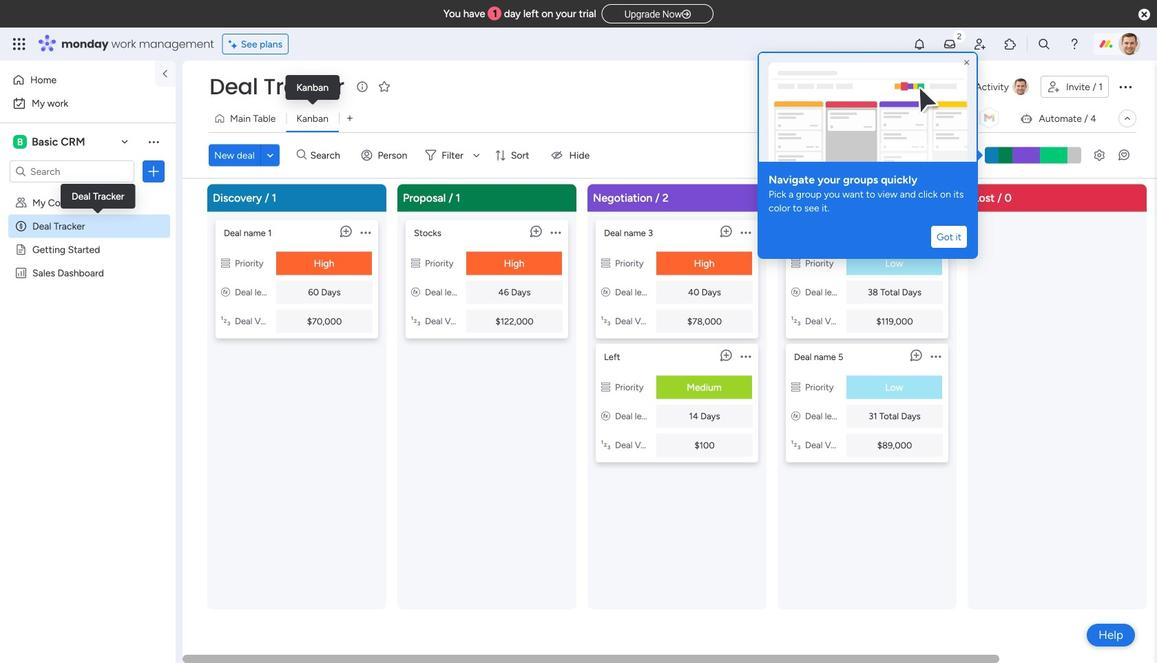 Task type: describe. For each thing, give the bounding box(es) containing it.
v2 small numbers digit column outline image for 1st options image from right
[[601, 316, 610, 327]]

see plans image
[[228, 36, 241, 52]]

show board description image
[[354, 80, 371, 94]]

close image
[[962, 57, 973, 68]]

3 options image from the left
[[741, 220, 751, 245]]

0 vertical spatial options image
[[1117, 79, 1134, 95]]

1 vertical spatial options image
[[147, 165, 161, 178]]

2 image
[[953, 28, 966, 44]]

select product image
[[12, 37, 26, 51]]

2 vertical spatial option
[[0, 190, 176, 193]]

v2 function small outline image for leftmost v2 small numbers digit column outline icon
[[221, 287, 230, 298]]

2 horizontal spatial v2 small numbers digit column outline image
[[791, 440, 800, 451]]

0 horizontal spatial list box
[[0, 188, 176, 471]]

v2 function small outline image for the right v2 small numbers digit column outline icon
[[791, 287, 800, 298]]

1 vertical spatial option
[[8, 92, 167, 114]]

lottie animation image
[[759, 53, 977, 162]]

board activity image
[[1013, 79, 1029, 95]]

1 horizontal spatial v2 small numbers digit column outline image
[[601, 440, 610, 451]]

monday marketplace image
[[1004, 37, 1017, 51]]

workspace image
[[13, 134, 27, 149]]

workspace selection element
[[13, 134, 87, 150]]

0 horizontal spatial v2 small numbers digit column outline image
[[221, 316, 230, 327]]



Task type: vqa. For each thing, say whether or not it's contained in the screenshot.
To
no



Task type: locate. For each thing, give the bounding box(es) containing it.
1 horizontal spatial v2 small numbers digit column outline image
[[601, 316, 610, 327]]

v2 small numbers digit column outline image
[[221, 316, 230, 327], [791, 316, 800, 327], [601, 440, 610, 451]]

options image up collapse board header icon
[[1117, 79, 1134, 95]]

v2 status outline image for middle v2 small numbers digit column outline icon's v2 function small outline icon
[[601, 382, 610, 393]]

update feed image
[[943, 37, 957, 51]]

0 horizontal spatial options image
[[147, 165, 161, 178]]

dapulse close image
[[1139, 8, 1150, 22]]

1 horizontal spatial list box
[[596, 215, 758, 463]]

v2 small numbers digit column outline image for 2nd options image from right
[[411, 316, 420, 327]]

2 horizontal spatial options image
[[741, 220, 751, 245]]

option
[[8, 69, 147, 91], [8, 92, 167, 114], [0, 190, 176, 193]]

v2 status outline image
[[411, 258, 420, 269], [791, 258, 800, 269], [791, 382, 800, 393]]

angle down image
[[267, 150, 274, 160]]

collapse board header image
[[1122, 113, 1133, 124]]

help image
[[1068, 37, 1081, 51]]

notifications image
[[913, 37, 926, 51]]

add view image
[[347, 113, 353, 123]]

2 horizontal spatial list box
[[786, 215, 949, 463]]

v2 search image
[[297, 147, 307, 163]]

2 horizontal spatial v2 small numbers digit column outline image
[[791, 316, 800, 327]]

lottie animation element
[[758, 52, 978, 167]]

v2 status outline image
[[221, 258, 230, 269], [601, 258, 610, 269], [601, 382, 610, 393]]

Search in workspace field
[[29, 164, 115, 179]]

v2 small numbers digit column outline image
[[411, 316, 420, 327], [601, 316, 610, 327], [791, 440, 800, 451]]

workspace options image
[[147, 135, 161, 149]]

public dashboard image
[[14, 267, 28, 280]]

v2 function small outline image
[[221, 287, 230, 298], [601, 287, 610, 298], [791, 287, 800, 298], [601, 411, 610, 422], [791, 411, 800, 422]]

1 horizontal spatial options image
[[551, 220, 561, 245]]

v2 status outline image for v2 function small outline icon for leftmost v2 small numbers digit column outline icon
[[221, 258, 230, 269]]

v2 status outline image for v2 function small outline icon for the right v2 small numbers digit column outline icon
[[791, 258, 800, 269]]

add to favorites image
[[377, 80, 391, 93]]

terry turtle image
[[1119, 33, 1141, 55]]

arrow down image
[[468, 147, 485, 163]]

options image
[[1117, 79, 1134, 95], [147, 165, 161, 178]]

0 horizontal spatial options image
[[361, 220, 371, 245]]

options image
[[361, 220, 371, 245], [551, 220, 561, 245], [741, 220, 751, 245]]

0 vertical spatial option
[[8, 69, 147, 91]]

public board image
[[14, 243, 28, 256]]

invite members image
[[973, 37, 987, 51]]

search everything image
[[1037, 37, 1051, 51]]

v2 function small outline image for middle v2 small numbers digit column outline icon
[[601, 411, 610, 422]]

None field
[[206, 72, 348, 101]]

heading
[[769, 172, 967, 187]]

0 horizontal spatial v2 small numbers digit column outline image
[[411, 316, 420, 327]]

2 options image from the left
[[551, 220, 561, 245]]

dapulse rightstroke image
[[682, 9, 691, 20]]

row group
[[205, 184, 1157, 655]]

1 horizontal spatial options image
[[1117, 79, 1134, 95]]

1 options image from the left
[[361, 220, 371, 245]]

Search field
[[307, 146, 348, 165]]

options image down workspace options icon
[[147, 165, 161, 178]]

list box
[[0, 188, 176, 471], [596, 215, 758, 463], [786, 215, 949, 463]]

v2 function small outline image
[[411, 287, 420, 298]]

v2 status outline image for v2 function small outline image
[[411, 258, 420, 269]]



